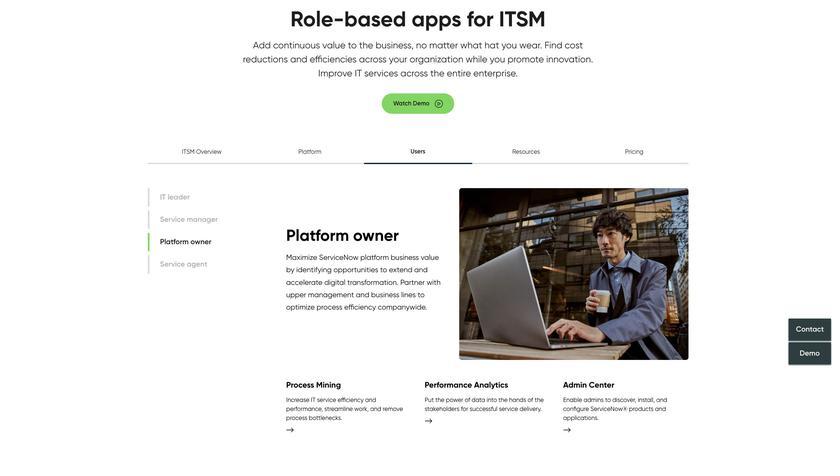 Task type: describe. For each thing, give the bounding box(es) containing it.
your
[[389, 54, 408, 65]]

remove
[[383, 406, 403, 413]]

entire
[[447, 68, 472, 79]]

increase it service efficiency and performance, streamline work, and remove process bottlenecks.
[[286, 397, 403, 422]]

to down platform
[[381, 266, 388, 274]]

it inside add continuous value to the business, no matter what hat you wear. find cost reductions and efficiencies across your organization while you promote innovation. improve it services across the entire enterprise.
[[355, 68, 362, 79]]

by
[[286, 266, 295, 274]]

apps
[[412, 6, 462, 32]]

the down 'based'
[[359, 39, 374, 51]]

platform
[[361, 253, 389, 262]]

bottlenecks.
[[309, 415, 343, 422]]

digital
[[325, 278, 346, 287]]

center
[[589, 380, 615, 390]]

admin center
[[564, 380, 615, 390]]

process
[[286, 380, 315, 390]]

1 of from the left
[[465, 397, 471, 404]]

0 vertical spatial for
[[467, 6, 494, 32]]

companywide.
[[378, 303, 428, 312]]

extend
[[389, 266, 413, 274]]

performance
[[425, 380, 473, 390]]

for inside put the power of data into the hands of the stakeholders for successful service delivery.
[[461, 406, 469, 413]]

admins
[[584, 397, 604, 404]]

and right work,
[[371, 406, 382, 413]]

wear.
[[520, 39, 543, 51]]

accelerate
[[286, 278, 323, 287]]

upper
[[286, 291, 307, 299]]

to inside add continuous value to the business, no matter what hat you wear. find cost reductions and efficiencies across your organization while you promote innovation. improve it services across the entire enterprise.
[[348, 39, 357, 51]]

find
[[545, 39, 563, 51]]

0 vertical spatial you
[[502, 39, 518, 51]]

delivery.
[[520, 406, 542, 413]]

servicenow
[[319, 253, 359, 262]]

configure
[[564, 406, 590, 413]]

organization
[[410, 54, 464, 65]]

servicenow®
[[591, 406, 628, 413]]

the up delivery.
[[535, 397, 544, 404]]

owner
[[353, 226, 399, 246]]

contact link
[[789, 319, 832, 341]]

1 vertical spatial business
[[372, 291, 400, 299]]

add
[[253, 39, 271, 51]]

process inside maximize servicenow platform business value by identifying opportunities to extend and accelerate digital transformation. partner with upper management and business lines to optimize process efficiency companywide.
[[317, 303, 343, 312]]

process mining
[[286, 380, 341, 390]]

1 vertical spatial you
[[490, 54, 506, 65]]

the down organization
[[431, 68, 445, 79]]

what
[[461, 39, 483, 51]]

and up work,
[[365, 397, 377, 404]]

applications.
[[564, 415, 599, 422]]

partner
[[401, 278, 425, 287]]

demo
[[801, 349, 821, 358]]

0 vertical spatial business
[[391, 253, 419, 262]]

process inside increase it service efficiency and performance, streamline work, and remove process bottlenecks.
[[286, 415, 308, 422]]

platform owner
[[286, 226, 399, 246]]

products
[[630, 406, 654, 413]]

increase
[[286, 397, 310, 404]]

and inside add continuous value to the business, no matter what hat you wear. find cost reductions and efficiencies across your organization while you promote innovation. improve it services across the entire enterprise.
[[291, 54, 308, 65]]

promote
[[508, 54, 545, 65]]

value inside add continuous value to the business, no matter what hat you wear. find cost reductions and efficiencies across your organization while you promote innovation. improve it services across the entire enterprise.
[[323, 39, 346, 51]]

matter
[[430, 39, 458, 51]]

lines
[[402, 291, 416, 299]]

business,
[[376, 39, 414, 51]]

put the power of data into the hands of the stakeholders for successful service delivery.
[[425, 397, 544, 413]]



Task type: vqa. For each thing, say whether or not it's contained in the screenshot.
process to the bottom
yes



Task type: locate. For each thing, give the bounding box(es) containing it.
and down continuous
[[291, 54, 308, 65]]

power
[[446, 397, 464, 404]]

role-
[[291, 6, 345, 32]]

for down power
[[461, 406, 469, 413]]

it up performance,
[[311, 397, 316, 404]]

0 horizontal spatial value
[[323, 39, 346, 51]]

0 horizontal spatial it
[[311, 397, 316, 404]]

enterprise.
[[474, 68, 518, 79]]

0 vertical spatial across
[[359, 54, 387, 65]]

and down transformation.
[[356, 291, 370, 299]]

transformation.
[[348, 278, 399, 287]]

1 vertical spatial process
[[286, 415, 308, 422]]

of left data
[[465, 397, 471, 404]]

into
[[487, 397, 498, 404]]

efficiencies
[[310, 54, 357, 65]]

performance,
[[286, 406, 323, 413]]

innovation.
[[547, 54, 594, 65]]

continuous
[[273, 39, 320, 51]]

role-based apps for itsm
[[291, 6, 546, 32]]

across up the services
[[359, 54, 387, 65]]

0 horizontal spatial process
[[286, 415, 308, 422]]

and up the partner
[[415, 266, 428, 274]]

the right into
[[499, 397, 508, 404]]

it inside increase it service efficiency and performance, streamline work, and remove process bottlenecks.
[[311, 397, 316, 404]]

based
[[345, 6, 407, 32]]

service inside put the power of data into the hands of the stakeholders for successful service delivery.
[[499, 406, 519, 413]]

opportunities
[[334, 266, 379, 274]]

improve
[[319, 68, 353, 79]]

process
[[317, 303, 343, 312], [286, 415, 308, 422]]

efficiency inside maximize servicenow platform business value by identifying opportunities to extend and accelerate digital transformation. partner with upper management and business lines to optimize process efficiency companywide.
[[345, 303, 376, 312]]

for
[[467, 6, 494, 32], [461, 406, 469, 413]]

0 vertical spatial it
[[355, 68, 362, 79]]

enable
[[564, 397, 583, 404]]

1 vertical spatial for
[[461, 406, 469, 413]]

itsm
[[499, 6, 546, 32]]

process down management at the bottom left of the page
[[317, 303, 343, 312]]

service
[[317, 397, 337, 404], [499, 406, 519, 413]]

and
[[291, 54, 308, 65], [415, 266, 428, 274], [356, 291, 370, 299], [365, 397, 377, 404], [657, 397, 668, 404], [371, 406, 382, 413], [656, 406, 667, 413]]

management
[[308, 291, 354, 299]]

efficiency inside increase it service efficiency and performance, streamline work, and remove process bottlenecks.
[[338, 397, 364, 404]]

1 horizontal spatial service
[[499, 406, 519, 413]]

0 vertical spatial service
[[317, 397, 337, 404]]

you right hat
[[502, 39, 518, 51]]

2 of from the left
[[528, 397, 534, 404]]

data
[[472, 397, 486, 404]]

0 vertical spatial efficiency
[[345, 303, 376, 312]]

1 horizontal spatial process
[[317, 303, 343, 312]]

it
[[355, 68, 362, 79], [311, 397, 316, 404]]

while
[[466, 54, 488, 65]]

services
[[365, 68, 399, 79]]

value
[[323, 39, 346, 51], [421, 253, 439, 262]]

1 horizontal spatial it
[[355, 68, 362, 79]]

value inside maximize servicenow platform business value by identifying opportunities to extend and accelerate digital transformation. partner with upper management and business lines to optimize process efficiency companywide.
[[421, 253, 439, 262]]

1 horizontal spatial across
[[401, 68, 428, 79]]

no
[[416, 39, 427, 51]]

identifying
[[297, 266, 332, 274]]

with
[[427, 278, 441, 287]]

efficiency
[[345, 303, 376, 312], [338, 397, 364, 404]]

and right "install,"
[[657, 397, 668, 404]]

1 vertical spatial it
[[311, 397, 316, 404]]

value up with
[[421, 253, 439, 262]]

0 horizontal spatial service
[[317, 397, 337, 404]]

1 horizontal spatial value
[[421, 253, 439, 262]]

platform
[[286, 226, 349, 246]]

add continuous value to the business, no matter what hat you wear. find cost reductions and efficiencies across your organization while you promote innovation. improve it services across the entire enterprise.
[[243, 39, 594, 79]]

performance analytics
[[425, 380, 509, 390]]

install,
[[638, 397, 655, 404]]

admin
[[564, 380, 587, 390]]

hands
[[510, 397, 527, 404]]

business down transformation.
[[372, 291, 400, 299]]

of
[[465, 397, 471, 404], [528, 397, 534, 404]]

it left the services
[[355, 68, 362, 79]]

1 vertical spatial service
[[499, 406, 519, 413]]

optimize
[[286, 303, 315, 312]]

hat
[[485, 39, 500, 51]]

1 horizontal spatial of
[[528, 397, 534, 404]]

enable admins to discover, install, and configure servicenow® products and applications.
[[564, 397, 668, 422]]

cost
[[565, 39, 584, 51]]

mining
[[317, 380, 341, 390]]

efficiency down transformation.
[[345, 303, 376, 312]]

process down performance,
[[286, 415, 308, 422]]

across down your
[[401, 68, 428, 79]]

service up streamline
[[317, 397, 337, 404]]

the up stakeholders
[[436, 397, 445, 404]]

1 vertical spatial value
[[421, 253, 439, 262]]

0 vertical spatial process
[[317, 303, 343, 312]]

for up what
[[467, 6, 494, 32]]

business
[[391, 253, 419, 262], [372, 291, 400, 299]]

to right "lines"
[[418, 291, 425, 299]]

contact
[[797, 325, 825, 334]]

value up efficiencies
[[323, 39, 346, 51]]

of up delivery.
[[528, 397, 534, 404]]

1 vertical spatial across
[[401, 68, 428, 79]]

across
[[359, 54, 387, 65], [401, 68, 428, 79]]

reductions
[[243, 54, 288, 65]]

1 vertical spatial efficiency
[[338, 397, 364, 404]]

stakeholders
[[425, 406, 460, 413]]

service down hands
[[499, 406, 519, 413]]

efficiency up work,
[[338, 397, 364, 404]]

you up enterprise.
[[490, 54, 506, 65]]

to up efficiencies
[[348, 39, 357, 51]]

you
[[502, 39, 518, 51], [490, 54, 506, 65]]

work,
[[355, 406, 369, 413]]

streamline
[[325, 406, 353, 413]]

and right products
[[656, 406, 667, 413]]

to inside enable admins to discover, install, and configure servicenow® products and applications.
[[606, 397, 612, 404]]

0 horizontal spatial across
[[359, 54, 387, 65]]

maximize servicenow platform business value by identifying opportunities to extend and accelerate digital transformation. partner with upper management and business lines to optimize process efficiency companywide.
[[286, 253, 441, 312]]

analytics
[[475, 380, 509, 390]]

to up servicenow®
[[606, 397, 612, 404]]

successful
[[470, 406, 498, 413]]

to
[[348, 39, 357, 51], [381, 266, 388, 274], [418, 291, 425, 299], [606, 397, 612, 404]]

maximize
[[286, 253, 318, 262]]

service inside increase it service efficiency and performance, streamline work, and remove process bottlenecks.
[[317, 397, 337, 404]]

demo link
[[789, 343, 832, 365]]

business up extend
[[391, 253, 419, 262]]

0 horizontal spatial of
[[465, 397, 471, 404]]

put
[[425, 397, 434, 404]]

the
[[359, 39, 374, 51], [431, 68, 445, 79], [436, 397, 445, 404], [499, 397, 508, 404], [535, 397, 544, 404]]

discover,
[[613, 397, 637, 404]]

0 vertical spatial value
[[323, 39, 346, 51]]



